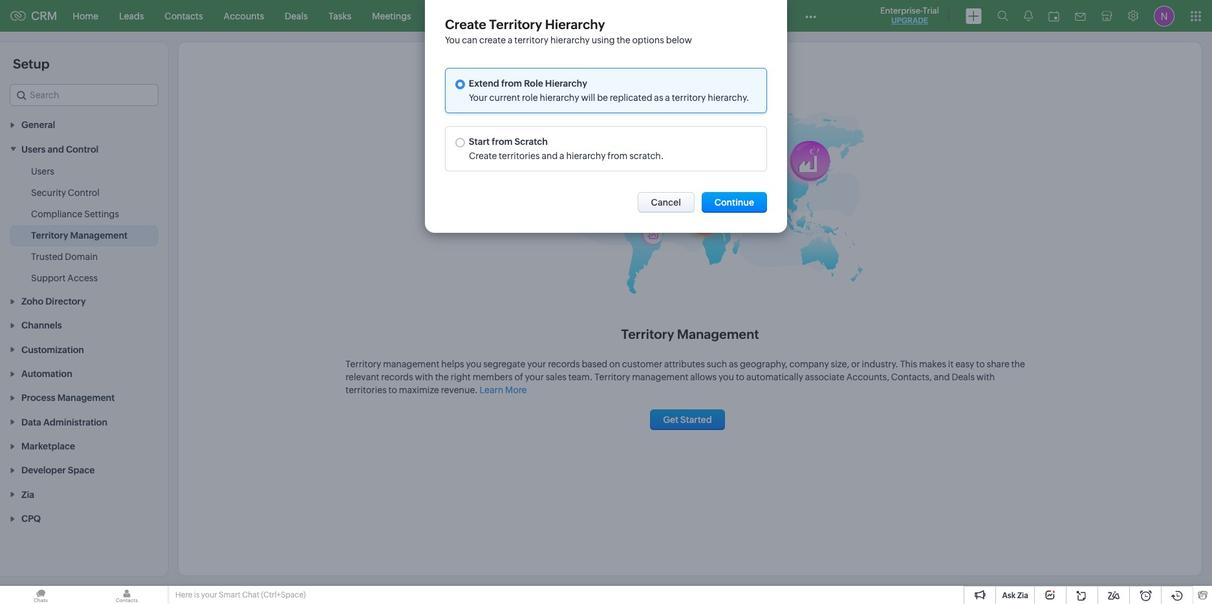 Task type: vqa. For each thing, say whether or not it's contained in the screenshot.
Users
yes



Task type: locate. For each thing, give the bounding box(es) containing it.
accounts,
[[847, 372, 890, 382]]

deals link
[[275, 0, 318, 31]]

0 horizontal spatial with
[[415, 372, 433, 382]]

your up sales
[[527, 359, 546, 369]]

1 vertical spatial as
[[729, 359, 738, 369]]

0 horizontal spatial management
[[70, 230, 128, 240]]

1 vertical spatial deals
[[952, 372, 975, 382]]

start
[[469, 136, 490, 147]]

0 vertical spatial hierarchy
[[551, 35, 590, 45]]

management up such
[[677, 327, 759, 342]]

1 horizontal spatial deals
[[952, 372, 975, 382]]

territory down on
[[595, 372, 630, 382]]

management down customer
[[632, 372, 689, 382]]

2 horizontal spatial and
[[934, 372, 950, 382]]

with up maximize
[[415, 372, 433, 382]]

users
[[21, 144, 46, 154], [31, 166, 54, 176]]

crm
[[31, 9, 57, 23]]

0 horizontal spatial a
[[508, 35, 513, 45]]

2 vertical spatial the
[[435, 372, 449, 382]]

control
[[66, 144, 99, 154], [68, 187, 99, 198]]

setup
[[13, 56, 50, 71]]

the inside the create territory hierarchy you can create a territory hierarchy using the options below
[[617, 35, 631, 45]]

records up maximize
[[381, 372, 413, 382]]

projects
[[753, 11, 787, 21]]

territory up 'create'
[[489, 17, 542, 32]]

1 vertical spatial the
[[1012, 359, 1025, 369]]

1 horizontal spatial with
[[977, 372, 995, 382]]

0 horizontal spatial deals
[[285, 11, 308, 21]]

1 vertical spatial create
[[469, 151, 497, 161]]

control up compliance settings link
[[68, 187, 99, 198]]

1 horizontal spatial management
[[632, 372, 689, 382]]

settings
[[84, 209, 119, 219]]

get started
[[663, 415, 712, 425]]

can
[[462, 35, 478, 45]]

meetings link
[[362, 0, 422, 31]]

0 vertical spatial create
[[445, 17, 486, 32]]

0 horizontal spatial territory
[[515, 35, 549, 45]]

2 with from the left
[[977, 372, 995, 382]]

your current role hierarchy will be replicated as a territory hierarchy.
[[469, 92, 749, 103]]

0 horizontal spatial territory management
[[31, 230, 128, 240]]

create for territory
[[445, 17, 486, 32]]

below
[[666, 35, 692, 45]]

0 vertical spatial the
[[617, 35, 631, 45]]

to
[[977, 359, 985, 369], [736, 372, 745, 382], [389, 385, 397, 395]]

as right such
[[729, 359, 738, 369]]

territory management up domain
[[31, 230, 128, 240]]

extend
[[469, 78, 499, 89]]

security
[[31, 187, 66, 198]]

from up current
[[501, 78, 522, 89]]

calls link
[[422, 0, 463, 31]]

1 horizontal spatial territory
[[672, 92, 706, 103]]

your right of
[[525, 372, 544, 382]]

2 horizontal spatial to
[[977, 359, 985, 369]]

1 horizontal spatial records
[[548, 359, 580, 369]]

hierarchy down 'will'
[[566, 151, 606, 161]]

options
[[632, 35, 664, 45]]

your
[[527, 359, 546, 369], [525, 372, 544, 382], [201, 591, 217, 600]]

1 vertical spatial control
[[68, 187, 99, 198]]

management down settings
[[70, 230, 128, 240]]

users inside 'dropdown button'
[[21, 144, 46, 154]]

0 vertical spatial deals
[[285, 11, 308, 21]]

with
[[415, 372, 433, 382], [977, 372, 995, 382]]

to right easy
[[977, 359, 985, 369]]

here is your smart chat (ctrl+space)
[[175, 591, 306, 600]]

products
[[586, 11, 624, 21]]

such
[[707, 359, 727, 369]]

compliance settings link
[[31, 207, 119, 220]]

makes
[[919, 359, 947, 369]]

allows
[[690, 372, 717, 382]]

0 vertical spatial users
[[21, 144, 46, 154]]

0 vertical spatial as
[[654, 92, 664, 103]]

0 vertical spatial you
[[466, 359, 482, 369]]

1 vertical spatial hierarchy
[[540, 92, 579, 103]]

management
[[383, 359, 440, 369], [632, 372, 689, 382]]

and
[[48, 144, 64, 154], [542, 151, 558, 161], [934, 372, 950, 382]]

0 vertical spatial records
[[548, 359, 580, 369]]

territory
[[515, 35, 549, 45], [672, 92, 706, 103]]

0 horizontal spatial as
[[654, 92, 664, 103]]

accounts
[[224, 11, 264, 21]]

you down such
[[719, 372, 734, 382]]

0 vertical spatial management
[[383, 359, 440, 369]]

a inside the create territory hierarchy you can create a territory hierarchy using the options below
[[508, 35, 513, 45]]

to left maximize
[[389, 385, 397, 395]]

cancel
[[651, 197, 681, 207]]

records up sales
[[548, 359, 580, 369]]

role
[[524, 78, 543, 89]]

1 horizontal spatial as
[[729, 359, 738, 369]]

management up maximize
[[383, 359, 440, 369]]

1 vertical spatial to
[[736, 372, 745, 382]]

get
[[663, 415, 679, 425]]

hierarchy left using
[[551, 35, 590, 45]]

you up right
[[466, 359, 482, 369]]

and inside 'dropdown button'
[[48, 144, 64, 154]]

deals left 'tasks'
[[285, 11, 308, 21]]

continue button
[[702, 192, 767, 213]]

profile element
[[1147, 0, 1183, 31]]

here
[[175, 591, 192, 600]]

territory management link
[[31, 229, 128, 242]]

learn more
[[480, 385, 527, 395]]

on
[[609, 359, 620, 369]]

compliance
[[31, 209, 82, 219]]

signals image
[[1024, 10, 1033, 21]]

deals down easy
[[952, 372, 975, 382]]

create
[[445, 17, 486, 32], [469, 151, 497, 161]]

0 vertical spatial hierarchy
[[545, 17, 605, 32]]

0 vertical spatial to
[[977, 359, 985, 369]]

and down scratch
[[542, 151, 558, 161]]

size,
[[831, 359, 850, 369]]

and down it at right
[[934, 372, 950, 382]]

contacts image
[[86, 586, 168, 604]]

signals element
[[1016, 0, 1041, 32]]

0 horizontal spatial management
[[383, 359, 440, 369]]

hierarchy
[[551, 35, 590, 45], [540, 92, 579, 103], [566, 151, 606, 161]]

0 vertical spatial from
[[501, 78, 522, 89]]

deals
[[285, 11, 308, 21], [952, 372, 975, 382]]

0 vertical spatial territories
[[499, 151, 540, 161]]

domain
[[65, 251, 98, 262]]

territory left hierarchy.
[[672, 92, 706, 103]]

the down helps
[[435, 372, 449, 382]]

1 vertical spatial records
[[381, 372, 413, 382]]

create territories and a hierarchy from scratch.
[[469, 151, 664, 161]]

enterprise-trial upgrade
[[881, 6, 939, 25]]

1 vertical spatial management
[[677, 327, 759, 342]]

users up security
[[31, 166, 54, 176]]

1 vertical spatial you
[[719, 372, 734, 382]]

with down share
[[977, 372, 995, 382]]

2 vertical spatial to
[[389, 385, 397, 395]]

you
[[466, 359, 482, 369], [719, 372, 734, 382]]

from right start at top
[[492, 136, 513, 147]]

1 vertical spatial users
[[31, 166, 54, 176]]

territory up trusted
[[31, 230, 68, 240]]

1 vertical spatial hierarchy
[[545, 78, 587, 89]]

products link
[[576, 0, 634, 31]]

and up users link
[[48, 144, 64, 154]]

from left 'scratch.'
[[608, 151, 628, 161]]

as right replicated
[[654, 92, 664, 103]]

you
[[445, 35, 460, 45]]

the right using
[[617, 35, 631, 45]]

industry.
[[862, 359, 899, 369]]

users link
[[31, 165, 54, 178]]

create down start at top
[[469, 151, 497, 161]]

territories down start from scratch
[[499, 151, 540, 161]]

chats image
[[0, 586, 82, 604]]

based
[[582, 359, 608, 369]]

control inside region
[[68, 187, 99, 198]]

customer
[[622, 359, 663, 369]]

0 vertical spatial control
[[66, 144, 99, 154]]

1 horizontal spatial a
[[560, 151, 565, 161]]

automatically
[[747, 372, 804, 382]]

using
[[592, 35, 615, 45]]

0 horizontal spatial and
[[48, 144, 64, 154]]

records
[[548, 359, 580, 369], [381, 372, 413, 382]]

hierarchy left 'will'
[[540, 92, 579, 103]]

1 vertical spatial territories
[[346, 385, 387, 395]]

or
[[851, 359, 860, 369]]

replicated
[[610, 92, 653, 103]]

1 hierarchy from the top
[[545, 17, 605, 32]]

users up users link
[[21, 144, 46, 154]]

1 vertical spatial from
[[492, 136, 513, 147]]

territory down analytics link
[[515, 35, 549, 45]]

1 horizontal spatial the
[[617, 35, 631, 45]]

territory management up attributes
[[621, 327, 759, 342]]

1 horizontal spatial to
[[736, 372, 745, 382]]

create for territories
[[469, 151, 497, 161]]

1 horizontal spatial territory management
[[621, 327, 759, 342]]

0 vertical spatial management
[[70, 230, 128, 240]]

get started button
[[650, 410, 725, 430]]

hierarchy
[[545, 17, 605, 32], [545, 78, 587, 89]]

deals inside territory management helps you segregate your records based on customer attributes such as geography, company size, or industry. this makes it easy to share the relevant records with the right members of your sales team. territory management allows you to automatically associate accounts, contacts, and deals with territories to maximize revenue.
[[952, 372, 975, 382]]

hierarchy inside the create territory hierarchy you can create a territory hierarchy using the options below
[[551, 35, 590, 45]]

create inside the create territory hierarchy you can create a territory hierarchy using the options below
[[445, 17, 486, 32]]

2 horizontal spatial a
[[665, 92, 670, 103]]

users inside region
[[31, 166, 54, 176]]

control up security control link
[[66, 144, 99, 154]]

share
[[987, 359, 1010, 369]]

calendar image
[[1049, 11, 1060, 21]]

territory management
[[31, 230, 128, 240], [621, 327, 759, 342]]

your right the is
[[201, 591, 217, 600]]

ask zia
[[1003, 591, 1029, 600]]

territories down relevant
[[346, 385, 387, 395]]

0 vertical spatial territory management
[[31, 230, 128, 240]]

to down 'geography,'
[[736, 372, 745, 382]]

0 horizontal spatial records
[[381, 372, 413, 382]]

0 vertical spatial territory
[[515, 35, 549, 45]]

hierarchy.
[[708, 92, 749, 103]]

0 horizontal spatial territories
[[346, 385, 387, 395]]

trusted
[[31, 251, 63, 262]]

create up can
[[445, 17, 486, 32]]

management
[[70, 230, 128, 240], [677, 327, 759, 342]]

analytics link
[[516, 0, 576, 31]]

0 vertical spatial a
[[508, 35, 513, 45]]

create menu image
[[966, 8, 982, 24]]

the right share
[[1012, 359, 1025, 369]]

current
[[489, 92, 520, 103]]

be
[[597, 92, 608, 103]]

users for users
[[31, 166, 54, 176]]



Task type: describe. For each thing, give the bounding box(es) containing it.
0 horizontal spatial the
[[435, 372, 449, 382]]

easy
[[956, 359, 975, 369]]

more
[[505, 385, 527, 395]]

home
[[73, 11, 98, 21]]

1 horizontal spatial territories
[[499, 151, 540, 161]]

contacts link
[[154, 0, 213, 31]]

1 vertical spatial management
[[632, 372, 689, 382]]

2 horizontal spatial the
[[1012, 359, 1025, 369]]

territories inside territory management helps you segregate your records based on customer attributes such as geography, company size, or industry. this makes it easy to share the relevant records with the right members of your sales team. territory management allows you to automatically associate accounts, contacts, and deals with territories to maximize revenue.
[[346, 385, 387, 395]]

start from scratch
[[469, 136, 548, 147]]

members
[[473, 372, 513, 382]]

maximize
[[399, 385, 439, 395]]

territory inside users and control region
[[31, 230, 68, 240]]

your
[[469, 92, 488, 103]]

users and control
[[21, 144, 99, 154]]

geography,
[[740, 359, 788, 369]]

territory up customer
[[621, 327, 674, 342]]

zia
[[1018, 591, 1029, 600]]

2 vertical spatial hierarchy
[[566, 151, 606, 161]]

reports link
[[463, 0, 516, 31]]

trial
[[923, 6, 939, 16]]

territory management helps you segregate your records based on customer attributes such as geography, company size, or industry. this makes it easy to share the relevant records with the right members of your sales team. territory management allows you to automatically associate accounts, contacts, and deals with territories to maximize revenue.
[[346, 359, 1025, 395]]

projects link
[[742, 0, 797, 31]]

contacts,
[[891, 372, 932, 382]]

team.
[[569, 372, 593, 382]]

1 vertical spatial territory
[[672, 92, 706, 103]]

ask
[[1003, 591, 1016, 600]]

2 vertical spatial from
[[608, 151, 628, 161]]

as inside territory management helps you segregate your records based on customer attributes such as geography, company size, or industry. this makes it easy to share the relevant records with the right members of your sales team. territory management allows you to automatically associate accounts, contacts, and deals with territories to maximize revenue.
[[729, 359, 738, 369]]

territory up relevant
[[346, 359, 381, 369]]

users and control button
[[0, 137, 168, 161]]

associate
[[805, 372, 845, 382]]

right
[[451, 372, 471, 382]]

users for users and control
[[21, 144, 46, 154]]

enterprise-
[[881, 6, 923, 16]]

from for current
[[501, 78, 522, 89]]

create
[[479, 35, 506, 45]]

contacts
[[165, 11, 203, 21]]

support access link
[[31, 272, 98, 284]]

reports
[[473, 11, 506, 21]]

support
[[31, 273, 66, 283]]

company
[[790, 359, 829, 369]]

management inside users and control region
[[70, 230, 128, 240]]

1 horizontal spatial management
[[677, 327, 759, 342]]

territory inside the create territory hierarchy you can create a territory hierarchy using the options below
[[515, 35, 549, 45]]

extend from role hierarchy
[[469, 78, 587, 89]]

attributes
[[664, 359, 705, 369]]

started
[[681, 415, 712, 425]]

from for territories
[[492, 136, 513, 147]]

create menu element
[[958, 0, 990, 31]]

2 vertical spatial your
[[201, 591, 217, 600]]

leads
[[119, 11, 144, 21]]

is
[[194, 591, 200, 600]]

cancel button
[[638, 192, 695, 213]]

meetings
[[372, 11, 411, 21]]

tasks link
[[318, 0, 362, 31]]

support access
[[31, 273, 98, 283]]

continue
[[715, 197, 754, 207]]

of
[[515, 372, 523, 382]]

segregate
[[483, 359, 526, 369]]

compliance settings
[[31, 209, 119, 219]]

1 vertical spatial your
[[525, 372, 544, 382]]

control inside 'dropdown button'
[[66, 144, 99, 154]]

home link
[[62, 0, 109, 31]]

chat
[[242, 591, 260, 600]]

this
[[900, 359, 918, 369]]

hierarchy inside the create territory hierarchy you can create a territory hierarchy using the options below
[[545, 17, 605, 32]]

create territory hierarchy you can create a territory hierarchy using the options below
[[445, 17, 692, 45]]

relevant
[[346, 372, 379, 382]]

territory inside the create territory hierarchy you can create a territory hierarchy using the options below
[[489, 17, 542, 32]]

upgrade
[[892, 16, 929, 25]]

smart
[[219, 591, 241, 600]]

trusted domain link
[[31, 250, 98, 263]]

1 vertical spatial a
[[665, 92, 670, 103]]

profile image
[[1154, 5, 1175, 26]]

revenue.
[[441, 385, 478, 395]]

security control link
[[31, 186, 99, 199]]

it
[[948, 359, 954, 369]]

1 horizontal spatial you
[[719, 372, 734, 382]]

2 vertical spatial a
[[560, 151, 565, 161]]

users and control region
[[0, 161, 168, 289]]

leads link
[[109, 0, 154, 31]]

1 horizontal spatial and
[[542, 151, 558, 161]]

1 with from the left
[[415, 372, 433, 382]]

analytics
[[527, 11, 565, 21]]

(ctrl+space)
[[261, 591, 306, 600]]

sales
[[546, 372, 567, 382]]

0 horizontal spatial to
[[389, 385, 397, 395]]

0 vertical spatial your
[[527, 359, 546, 369]]

security control
[[31, 187, 99, 198]]

will
[[581, 92, 595, 103]]

tasks
[[329, 11, 352, 21]]

trusted domain
[[31, 251, 98, 262]]

and inside territory management helps you segregate your records based on customer attributes such as geography, company size, or industry. this makes it easy to share the relevant records with the right members of your sales team. territory management allows you to automatically associate accounts, contacts, and deals with territories to maximize revenue.
[[934, 372, 950, 382]]

1 vertical spatial territory management
[[621, 327, 759, 342]]

territory management inside users and control region
[[31, 230, 128, 240]]

scratch
[[515, 136, 548, 147]]

learn
[[480, 385, 504, 395]]

2 hierarchy from the top
[[545, 78, 587, 89]]

crm link
[[10, 9, 57, 23]]

0 horizontal spatial you
[[466, 359, 482, 369]]

accounts link
[[213, 0, 275, 31]]



